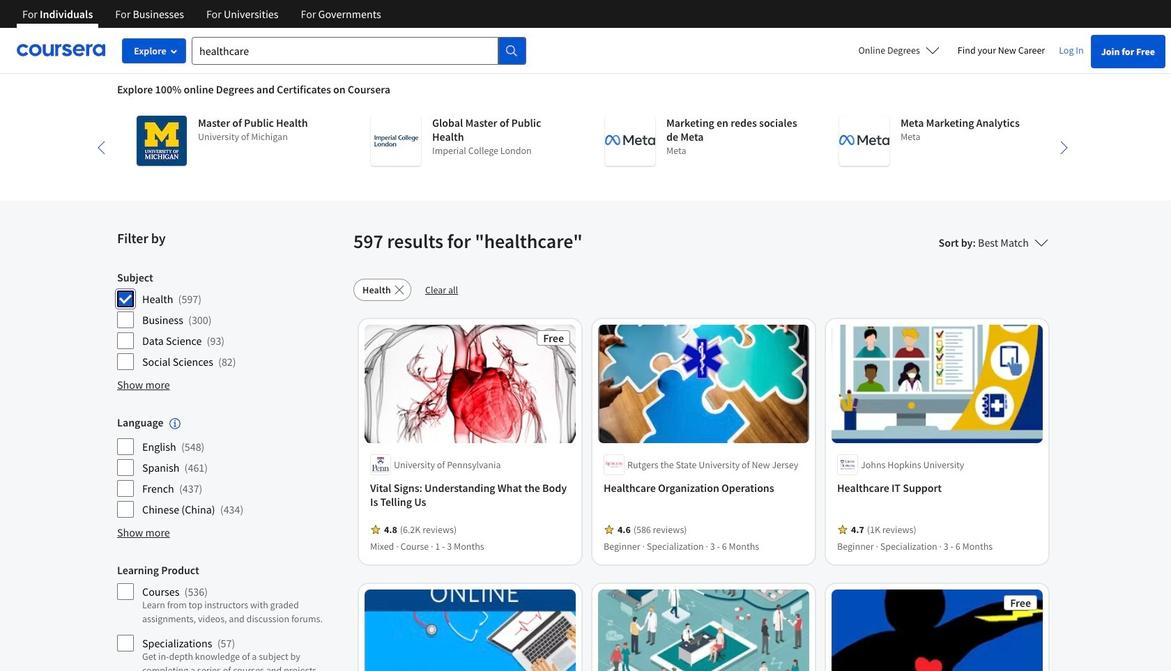 Task type: locate. For each thing, give the bounding box(es) containing it.
0 vertical spatial group
[[117, 271, 345, 371]]

banner navigation
[[11, 0, 392, 28]]

0 horizontal spatial meta image
[[605, 116, 656, 166]]

None search field
[[192, 37, 527, 65]]

university of michigan image
[[137, 116, 187, 166]]

group
[[117, 271, 345, 371], [117, 416, 345, 519], [117, 564, 345, 672]]

1 group from the top
[[117, 271, 345, 371]]

meta image
[[605, 116, 656, 166], [840, 116, 890, 166]]

3 group from the top
[[117, 564, 345, 672]]

1 horizontal spatial meta image
[[840, 116, 890, 166]]

2 meta image from the left
[[840, 116, 890, 166]]

1 vertical spatial group
[[117, 416, 345, 519]]

2 vertical spatial group
[[117, 564, 345, 672]]



Task type: describe. For each thing, give the bounding box(es) containing it.
2 group from the top
[[117, 416, 345, 519]]

imperial college london image
[[371, 116, 421, 166]]

coursera image
[[17, 39, 105, 62]]

What do you want to learn? text field
[[192, 37, 499, 65]]

information about this filter group image
[[169, 419, 180, 430]]

1 meta image from the left
[[605, 116, 656, 166]]



Task type: vqa. For each thing, say whether or not it's contained in the screenshot.
2023
no



